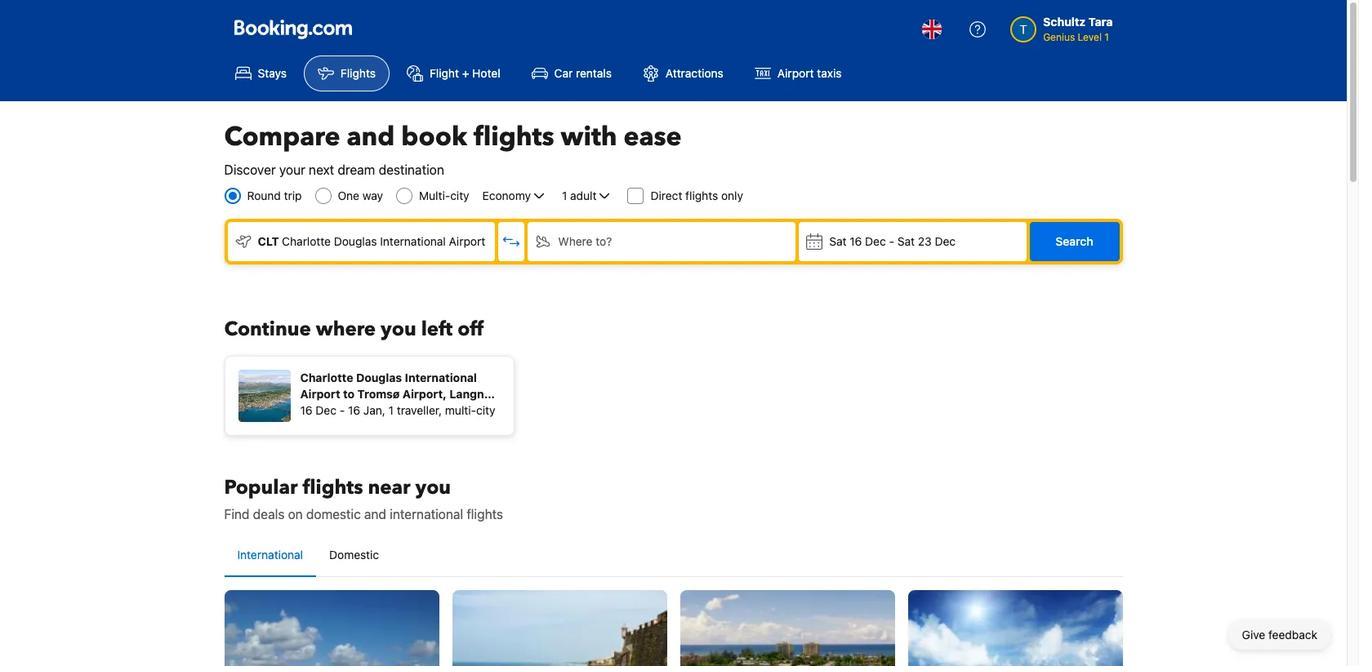 Task type: vqa. For each thing, say whether or not it's contained in the screenshot.
Give feedback button on the right bottom
yes



Task type: locate. For each thing, give the bounding box(es) containing it.
0 horizontal spatial sat
[[830, 235, 847, 248]]

popular
[[224, 475, 298, 502]]

1 left adult
[[562, 189, 567, 203]]

near
[[368, 475, 411, 502]]

you
[[381, 316, 417, 343], [416, 475, 451, 502]]

flights right international
[[467, 508, 504, 522]]

booking.com logo image
[[234, 19, 352, 39], [234, 19, 352, 39]]

stays
[[258, 66, 287, 80]]

airport
[[778, 66, 814, 80], [449, 235, 486, 248]]

off
[[458, 316, 484, 343]]

search
[[1056, 235, 1094, 248]]

1 vertical spatial 1
[[562, 189, 567, 203]]

airport down multi-city
[[449, 235, 486, 248]]

0 vertical spatial 1
[[1105, 31, 1110, 43]]

and
[[347, 119, 395, 155], [364, 508, 387, 522]]

dream
[[338, 163, 375, 177]]

- left jan,
[[340, 404, 345, 418]]

where to?
[[558, 235, 612, 248]]

clt charlotte douglas international airport
[[258, 235, 486, 248]]

only
[[722, 189, 744, 203]]

airport left the taxis
[[778, 66, 814, 80]]

city left economy
[[451, 189, 470, 203]]

dec left 23
[[866, 235, 887, 248]]

and up dream
[[347, 119, 395, 155]]

feedback
[[1269, 628, 1318, 642]]

international down multi-
[[380, 235, 446, 248]]

book
[[402, 119, 467, 155]]

and down near
[[364, 508, 387, 522]]

tab list
[[224, 535, 1123, 579]]

0 horizontal spatial 1
[[389, 404, 394, 418]]

discover
[[224, 163, 276, 177]]

city right traveller,
[[477, 404, 496, 418]]

airport inside airport taxis link
[[778, 66, 814, 80]]

1 right jan,
[[389, 404, 394, 418]]

1 horizontal spatial international
[[380, 235, 446, 248]]

0 vertical spatial airport
[[778, 66, 814, 80]]

2 sat from the left
[[898, 235, 915, 248]]

to?
[[596, 235, 612, 248]]

flight
[[430, 66, 459, 80]]

domestic
[[306, 508, 361, 522]]

round
[[247, 189, 281, 203]]

trip
[[284, 189, 302, 203]]

1 vertical spatial airport
[[449, 235, 486, 248]]

dec
[[866, 235, 887, 248], [935, 235, 956, 248], [316, 404, 337, 418]]

sat 16 dec - sat 23 dec button
[[799, 222, 1027, 262]]

find
[[224, 508, 250, 522]]

give feedback button
[[1230, 621, 1331, 651]]

one
[[338, 189, 360, 203]]

continue
[[224, 316, 311, 343]]

city
[[451, 189, 470, 203], [477, 404, 496, 418]]

direct
[[651, 189, 683, 203]]

0 horizontal spatial -
[[340, 404, 345, 418]]

1 horizontal spatial 1
[[562, 189, 567, 203]]

-
[[890, 235, 895, 248], [340, 404, 345, 418]]

1 adult button
[[561, 186, 615, 206]]

international down deals
[[237, 548, 303, 562]]

- left 23
[[890, 235, 895, 248]]

ease
[[624, 119, 682, 155]]

0 horizontal spatial airport
[[449, 235, 486, 248]]

1
[[1105, 31, 1110, 43], [562, 189, 567, 203], [389, 404, 394, 418]]

1 horizontal spatial sat
[[898, 235, 915, 248]]

16
[[850, 235, 863, 248], [300, 404, 313, 418], [348, 404, 360, 418]]

flight + hotel link
[[393, 56, 515, 92]]

1 vertical spatial and
[[364, 508, 387, 522]]

dec right 23
[[935, 235, 956, 248]]

0 horizontal spatial dec
[[316, 404, 337, 418]]

0 horizontal spatial city
[[451, 189, 470, 203]]

1 down tara
[[1105, 31, 1110, 43]]

0 horizontal spatial international
[[237, 548, 303, 562]]

flight + hotel
[[430, 66, 501, 80]]

sat
[[830, 235, 847, 248], [898, 235, 915, 248]]

1 horizontal spatial city
[[477, 404, 496, 418]]

1 horizontal spatial airport
[[778, 66, 814, 80]]

clt
[[258, 235, 279, 248]]

2 horizontal spatial 1
[[1105, 31, 1110, 43]]

international inside button
[[237, 548, 303, 562]]

0 horizontal spatial 16
[[300, 404, 313, 418]]

dec left jan,
[[316, 404, 337, 418]]

airport taxis link
[[741, 56, 856, 92]]

schultz tara genius level 1
[[1044, 15, 1114, 43]]

1 vertical spatial you
[[416, 475, 451, 502]]

where to? button
[[528, 222, 796, 262]]

tab list containing international
[[224, 535, 1123, 579]]

popular flights near you find deals on domestic and international flights
[[224, 475, 504, 522]]

way
[[363, 189, 383, 203]]

continue where you left off
[[224, 316, 484, 343]]

flights
[[341, 66, 376, 80]]

give
[[1243, 628, 1266, 642]]

international
[[380, 235, 446, 248], [237, 548, 303, 562]]

compare and book flights with ease discover your next dream destination
[[224, 119, 682, 177]]

1 inside "16 dec - 16 jan, 1 traveller, multi-city" link
[[389, 404, 394, 418]]

one way
[[338, 189, 383, 203]]

- inside dropdown button
[[890, 235, 895, 248]]

0 vertical spatial and
[[347, 119, 395, 155]]

you up international
[[416, 475, 451, 502]]

flights
[[474, 119, 555, 155], [686, 189, 719, 203], [303, 475, 363, 502], [467, 508, 504, 522]]

2 vertical spatial 1
[[389, 404, 394, 418]]

sat 16 dec - sat 23 dec
[[830, 235, 956, 248]]

multi-
[[419, 189, 451, 203]]

and inside compare and book flights with ease discover your next dream destination
[[347, 119, 395, 155]]

1 vertical spatial international
[[237, 548, 303, 562]]

1 horizontal spatial -
[[890, 235, 895, 248]]

0 vertical spatial -
[[890, 235, 895, 248]]

traveller,
[[397, 404, 442, 418]]

2 horizontal spatial 16
[[850, 235, 863, 248]]

2 horizontal spatial dec
[[935, 235, 956, 248]]

schultz
[[1044, 15, 1086, 29]]

16 dec - 16 jan, 1 traveller, multi-city link
[[238, 360, 511, 423]]

+
[[462, 66, 469, 80]]

adult
[[571, 189, 597, 203]]

tara
[[1089, 15, 1114, 29]]

where
[[316, 316, 376, 343]]

flights up economy
[[474, 119, 555, 155]]

you left left
[[381, 316, 417, 343]]

car rentals
[[555, 66, 612, 80]]



Task type: describe. For each thing, give the bounding box(es) containing it.
level
[[1078, 31, 1103, 43]]

on
[[288, 508, 303, 522]]

1 horizontal spatial 16
[[348, 404, 360, 418]]

1 vertical spatial -
[[340, 404, 345, 418]]

flights inside compare and book flights with ease discover your next dream destination
[[474, 119, 555, 155]]

with
[[561, 119, 617, 155]]

attractions
[[666, 66, 724, 80]]

multi-city
[[419, 189, 470, 203]]

round trip
[[247, 189, 302, 203]]

compare
[[224, 119, 340, 155]]

destination
[[379, 163, 444, 177]]

give feedback
[[1243, 628, 1318, 642]]

domestic
[[329, 548, 379, 562]]

international
[[390, 508, 463, 522]]

domestic button
[[316, 535, 392, 577]]

0 vertical spatial international
[[380, 235, 446, 248]]

attractions link
[[629, 56, 738, 92]]

car rentals link
[[518, 56, 626, 92]]

1 vertical spatial city
[[477, 404, 496, 418]]

multi-
[[445, 404, 477, 418]]

1 sat from the left
[[830, 235, 847, 248]]

deals
[[253, 508, 285, 522]]

airport taxis
[[778, 66, 842, 80]]

car
[[555, 66, 573, 80]]

1 adult
[[562, 189, 597, 203]]

0 vertical spatial city
[[451, 189, 470, 203]]

your
[[279, 163, 306, 177]]

flights left only
[[686, 189, 719, 203]]

16 inside dropdown button
[[850, 235, 863, 248]]

hotel
[[473, 66, 501, 80]]

direct flights only
[[651, 189, 744, 203]]

where
[[558, 235, 593, 248]]

rentals
[[576, 66, 612, 80]]

1 horizontal spatial dec
[[866, 235, 887, 248]]

you inside popular flights near you find deals on domestic and international flights
[[416, 475, 451, 502]]

0 vertical spatial you
[[381, 316, 417, 343]]

economy
[[483, 189, 531, 203]]

1 inside schultz tara genius level 1
[[1105, 31, 1110, 43]]

charlotte
[[282, 235, 331, 248]]

international button
[[224, 535, 316, 577]]

search button
[[1030, 222, 1120, 262]]

next
[[309, 163, 334, 177]]

taxis
[[818, 66, 842, 80]]

16 dec - 16 jan, 1 traveller, multi-city
[[300, 404, 496, 418]]

1 inside 1 adult dropdown button
[[562, 189, 567, 203]]

jan,
[[364, 404, 386, 418]]

douglas
[[334, 235, 377, 248]]

stays link
[[221, 56, 301, 92]]

and inside popular flights near you find deals on domestic and international flights
[[364, 508, 387, 522]]

flights up domestic
[[303, 475, 363, 502]]

dec inside "16 dec - 16 jan, 1 traveller, multi-city" link
[[316, 404, 337, 418]]

left
[[421, 316, 453, 343]]

flights link
[[304, 56, 390, 92]]

genius
[[1044, 31, 1076, 43]]

23
[[918, 235, 932, 248]]



